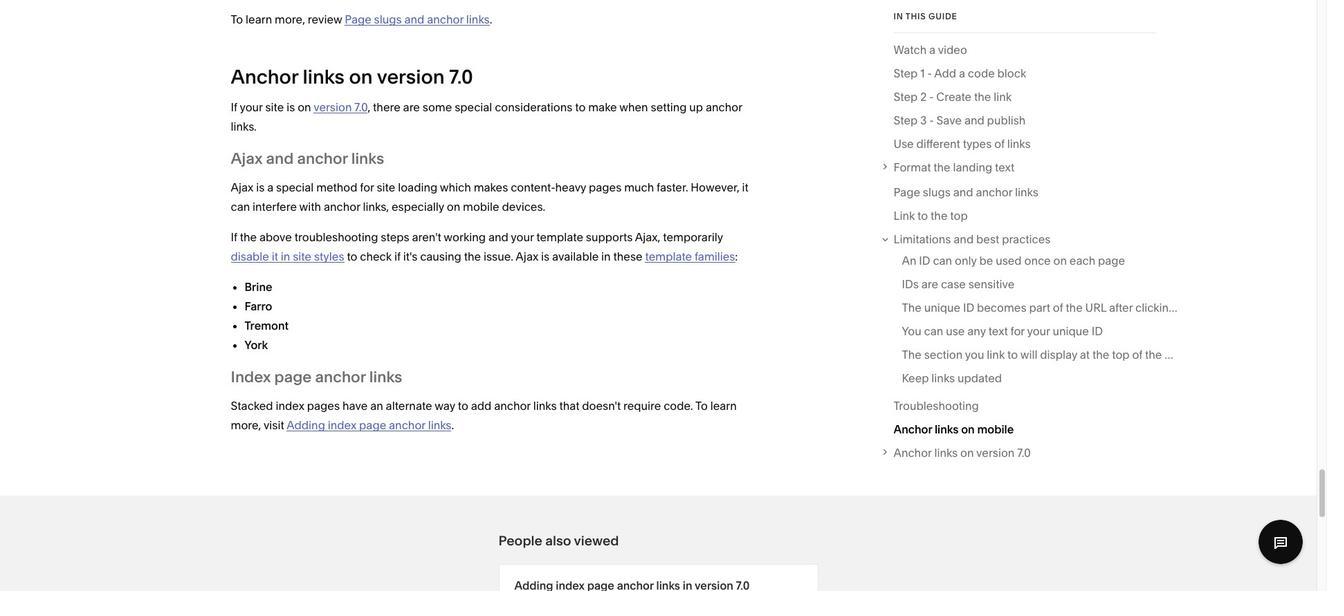 Task type: vqa. For each thing, say whether or not it's contained in the screenshot.
If your site is on version 7.0
yes



Task type: locate. For each thing, give the bounding box(es) containing it.
1 vertical spatial version
[[314, 101, 352, 114]]

0 horizontal spatial of
[[995, 137, 1005, 151]]

special up "with"
[[276, 181, 314, 195]]

0 vertical spatial index
[[276, 400, 305, 414]]

watch a video link
[[894, 40, 968, 64]]

for up links,
[[360, 181, 374, 195]]

the right "clicking"
[[1179, 301, 1196, 315]]

1 vertical spatial step
[[894, 90, 918, 104]]

1 horizontal spatial pages
[[589, 181, 622, 195]]

people also viewed
[[499, 534, 619, 550]]

if your site is on version 7.0
[[231, 101, 368, 114]]

- for add
[[928, 66, 932, 80]]

1 horizontal spatial page
[[894, 186, 921, 200]]

you can use any text for your unique id
[[902, 325, 1104, 338]]

site inside ajax is a special method for site loading which makes content-heavy pages much faster. however, it can interfere with anchor links, especially on mobile devices.
[[377, 181, 396, 195]]

anchor down troubleshooting "link"
[[894, 423, 933, 437]]

text right any
[[989, 325, 1009, 338]]

1 the from the top
[[902, 301, 922, 315]]

1 vertical spatial a
[[960, 66, 966, 80]]

0 horizontal spatial more,
[[231, 419, 261, 433]]

3 step from the top
[[894, 113, 918, 127]]

1 horizontal spatial slugs
[[923, 186, 951, 200]]

0 horizontal spatial unique
[[925, 301, 961, 315]]

1 horizontal spatial site
[[293, 250, 312, 264]]

anchor up the 'if your site is on version 7.0'
[[231, 65, 298, 89]]

text inside "link"
[[996, 160, 1015, 174]]

links inside stacked index pages have an alternate way to add anchor links that doesn't require code. to learn more, visit
[[534, 400, 557, 414]]

for inside ajax is a special method for site loading which makes content-heavy pages much faster. however, it can interfere with anchor links, especially on mobile devices.
[[360, 181, 374, 195]]

0 horizontal spatial is
[[256, 181, 265, 195]]

1 vertical spatial for
[[1011, 325, 1025, 338]]

a right add
[[960, 66, 966, 80]]

0 vertical spatial are
[[403, 101, 420, 114]]

- inside "link"
[[928, 66, 932, 80]]

limitations and best practices
[[894, 233, 1051, 247]]

can left interfere
[[231, 200, 250, 214]]

a up interfere
[[267, 181, 274, 195]]

on up ","
[[349, 65, 373, 89]]

top inside "link"
[[951, 209, 968, 223]]

0 vertical spatial is
[[287, 101, 295, 114]]

ajax right issue.
[[516, 250, 539, 264]]

visit
[[264, 419, 284, 433]]

and inside the if the above troubleshooting steps aren't working and your template supports ajax, temporarily disable it in site styles to check if it's causing the issue. ajax is available in these template families :
[[489, 231, 509, 245]]

in down 'supports'
[[602, 250, 611, 264]]

learn right the code.
[[711, 400, 737, 414]]

0 horizontal spatial in
[[281, 250, 290, 264]]

1 vertical spatial anchor links on version 7.0
[[894, 446, 1031, 460]]

1 horizontal spatial special
[[455, 101, 492, 114]]

to right link
[[918, 209, 929, 223]]

of right types
[[995, 137, 1005, 151]]

the for the section you link to will display at the top of the browser
[[902, 348, 922, 362]]

stacked
[[231, 400, 273, 414]]

,
[[368, 101, 371, 114]]

2 vertical spatial step
[[894, 113, 918, 127]]

is up interfere
[[256, 181, 265, 195]]

0 vertical spatial top
[[951, 209, 968, 223]]

anchor inside ajax is a special method for site loading which makes content-heavy pages much faster. however, it can interfere with anchor links, especially on mobile devices.
[[324, 200, 360, 214]]

your up links.
[[240, 101, 263, 114]]

some
[[423, 101, 452, 114]]

your down part
[[1028, 325, 1051, 338]]

of left the browser
[[1133, 348, 1143, 362]]

links
[[466, 13, 490, 27], [303, 65, 345, 89], [1008, 137, 1031, 151], [352, 150, 384, 168], [1016, 186, 1039, 200], [370, 369, 402, 387], [932, 372, 956, 385], [534, 400, 557, 414], [428, 419, 452, 433], [935, 423, 959, 437], [935, 446, 958, 460]]

2
[[921, 90, 927, 104]]

special right some
[[455, 101, 492, 114]]

on down troubleshooting "link"
[[962, 423, 975, 437]]

are right there
[[403, 101, 420, 114]]

1 horizontal spatial unique
[[1053, 325, 1090, 338]]

url
[[1086, 301, 1107, 315]]

is inside the if the above troubleshooting steps aren't working and your template supports ajax, temporarily disable it in site styles to check if it's causing the issue. ajax is available in these template families :
[[541, 250, 550, 264]]

1 horizontal spatial top
[[1113, 348, 1130, 362]]

page up link
[[894, 186, 921, 200]]

1 vertical spatial your
[[511, 231, 534, 245]]

0 vertical spatial text
[[996, 160, 1015, 174]]

.
[[490, 13, 492, 27], [452, 419, 454, 433]]

ajax inside ajax is a special method for site loading which makes content-heavy pages much faster. however, it can interfere with anchor links, especially on mobile devices.
[[231, 181, 254, 195]]

index inside stacked index pages have an alternate way to add anchor links that doesn't require code. to learn more, visit
[[276, 400, 305, 414]]

0 vertical spatial unique
[[925, 301, 961, 315]]

2 horizontal spatial of
[[1133, 348, 1143, 362]]

id right an
[[920, 254, 931, 268]]

text right landing
[[996, 160, 1015, 174]]

anchor links on version 7.0
[[231, 65, 473, 89], [894, 446, 1031, 460]]

0 vertical spatial can
[[231, 200, 250, 214]]

page right each
[[1099, 254, 1126, 268]]

disable it in site styles link
[[231, 250, 344, 264]]

anchor down anchor links on mobile link
[[894, 446, 932, 460]]

if up links.
[[231, 101, 237, 114]]

0 vertical spatial mobile
[[463, 200, 500, 214]]

can left the only
[[934, 254, 953, 268]]

slugs up link to the top
[[923, 186, 951, 200]]

1 horizontal spatial to
[[696, 400, 708, 414]]

step for step 3 - save and publish
[[894, 113, 918, 127]]

step inside step 1 - add a code block "link"
[[894, 66, 918, 80]]

on left version 7.0 link on the top left of the page
[[298, 101, 311, 114]]

1 horizontal spatial for
[[1011, 325, 1025, 338]]

1 vertical spatial more,
[[231, 419, 261, 433]]

learn inside stacked index pages have an alternate way to add anchor links that doesn't require code. to learn more, visit
[[711, 400, 737, 414]]

links inside dropdown button
[[935, 446, 958, 460]]

1 vertical spatial the
[[902, 348, 922, 362]]

brine farro tremont york
[[245, 281, 289, 353]]

save
[[937, 113, 962, 127]]

index down have
[[328, 419, 357, 433]]

more,
[[275, 13, 305, 27], [231, 419, 261, 433]]

to right styles
[[347, 250, 358, 264]]

page right index
[[275, 369, 312, 387]]

block
[[998, 66, 1027, 80]]

step inside step 2 - create the link link
[[894, 90, 918, 104]]

2 in from the left
[[602, 250, 611, 264]]

anchor links on version 7.0 up version 7.0 link on the top left of the page
[[231, 65, 473, 89]]

0 vertical spatial page
[[1099, 254, 1126, 268]]

0 vertical spatial anchor links on version 7.0
[[231, 65, 473, 89]]

2 horizontal spatial version
[[977, 446, 1015, 460]]

0 vertical spatial -
[[928, 66, 932, 80]]

of right part
[[1054, 301, 1064, 315]]

1 vertical spatial site
[[377, 181, 396, 195]]

to inside ", there are some special considerations to make when setting up anchor links."
[[575, 101, 586, 114]]

best
[[977, 233, 1000, 247]]

template up available
[[537, 231, 584, 245]]

your down devices.
[[511, 231, 534, 245]]

pages up adding in the bottom left of the page
[[307, 400, 340, 414]]

slugs right review
[[374, 13, 402, 27]]

step for step 1 - add a code block
[[894, 66, 918, 80]]

1 vertical spatial is
[[256, 181, 265, 195]]

id down 'url' at the right bottom
[[1092, 325, 1104, 338]]

more, down stacked
[[231, 419, 261, 433]]

0 horizontal spatial site
[[265, 101, 284, 114]]

page down an
[[359, 419, 386, 433]]

version inside dropdown button
[[977, 446, 1015, 460]]

version up there
[[377, 65, 445, 89]]

0 horizontal spatial index
[[276, 400, 305, 414]]

step left 1
[[894, 66, 918, 80]]

step left 2
[[894, 90, 918, 104]]

the up disable
[[240, 231, 257, 245]]

if for if your site is on version 7.0
[[231, 101, 237, 114]]

2 the from the top
[[902, 348, 922, 362]]

mobile up anchor links on version 7.0 dropdown button
[[978, 423, 1014, 437]]

are inside ", there are some special considerations to make when setting up anchor links."
[[403, 101, 420, 114]]

2 vertical spatial ajax
[[516, 250, 539, 264]]

the section you link to will display at the top of the browser
[[902, 348, 1208, 362]]

index page anchor links
[[231, 369, 402, 387]]

- right 2
[[930, 90, 934, 104]]

unique down the unique id becomes part of the url after clicking the anchor link link
[[1053, 325, 1090, 338]]

id down ids are case sensitive link
[[964, 301, 975, 315]]

2 step from the top
[[894, 90, 918, 104]]

however,
[[691, 181, 740, 195]]

use different types of links link
[[894, 134, 1031, 158]]

ajax down links.
[[231, 150, 263, 168]]

the down working
[[464, 250, 481, 264]]

pages left "much"
[[589, 181, 622, 195]]

- for save
[[930, 113, 934, 127]]

1 vertical spatial it
[[272, 250, 278, 264]]

version left ","
[[314, 101, 352, 114]]

1 vertical spatial 7.0
[[355, 101, 368, 114]]

considerations
[[495, 101, 573, 114]]

you can use any text for your unique id link
[[902, 322, 1104, 345]]

special inside ", there are some special considerations to make when setting up anchor links."
[[455, 101, 492, 114]]

ajax inside the if the above troubleshooting steps aren't working and your template supports ajax, temporarily disable it in site styles to check if it's causing the issue. ajax is available in these template families :
[[516, 250, 539, 264]]

the unique id becomes part of the url after clicking the anchor link link
[[902, 298, 1256, 322]]

more, left review
[[275, 13, 305, 27]]

site
[[265, 101, 284, 114], [377, 181, 396, 195], [293, 250, 312, 264]]

1 vertical spatial if
[[231, 231, 237, 245]]

it right however,
[[743, 181, 749, 195]]

anchor inside stacked index pages have an alternate way to add anchor links that doesn't require code. to learn more, visit
[[494, 400, 531, 414]]

a left video
[[930, 43, 936, 57]]

2 if from the top
[[231, 231, 237, 245]]

- for create
[[930, 90, 934, 104]]

limitations and best practices link
[[894, 230, 1157, 249]]

if for if the above troubleshooting steps aren't working and your template supports ajax, temporarily disable it in site styles to check if it's causing the issue. ajax is available in these template families :
[[231, 231, 237, 245]]

0 horizontal spatial page
[[345, 13, 372, 27]]

0 vertical spatial the
[[902, 301, 922, 315]]

when
[[620, 101, 648, 114]]

the down you
[[902, 348, 922, 362]]

2 vertical spatial link
[[987, 348, 1005, 362]]

0 vertical spatial page slugs and anchor links link
[[345, 13, 490, 27]]

1 horizontal spatial is
[[287, 101, 295, 114]]

code.
[[664, 400, 694, 414]]

anchor inside dropdown button
[[894, 446, 932, 460]]

2 vertical spatial a
[[267, 181, 274, 195]]

used
[[996, 254, 1022, 268]]

1 step from the top
[[894, 66, 918, 80]]

2 vertical spatial version
[[977, 446, 1015, 460]]

pages inside ajax is a special method for site loading which makes content-heavy pages much faster. however, it can interfere with anchor links, especially on mobile devices.
[[589, 181, 622, 195]]

1 horizontal spatial anchor links on version 7.0
[[894, 446, 1031, 460]]

2 vertical spatial site
[[293, 250, 312, 264]]

at
[[1081, 348, 1090, 362]]

clicking
[[1136, 301, 1177, 315]]

site left styles
[[293, 250, 312, 264]]

top down the page slugs and anchor links
[[951, 209, 968, 223]]

york
[[245, 339, 268, 353]]

also
[[546, 534, 572, 550]]

2 horizontal spatial site
[[377, 181, 396, 195]]

site up ajax and anchor links
[[265, 101, 284, 114]]

devices.
[[502, 200, 546, 214]]

text
[[996, 160, 1015, 174], [989, 325, 1009, 338]]

step left 3 in the right top of the page
[[894, 113, 918, 127]]

1 horizontal spatial in
[[602, 250, 611, 264]]

unique down case
[[925, 301, 961, 315]]

1 vertical spatial to
[[696, 400, 708, 414]]

a
[[930, 43, 936, 57], [960, 66, 966, 80], [267, 181, 274, 195]]

0 horizontal spatial template
[[537, 231, 584, 245]]

review
[[308, 13, 342, 27]]

2 vertical spatial id
[[1092, 325, 1104, 338]]

1 vertical spatial link
[[1238, 301, 1256, 315]]

adding
[[287, 419, 325, 433]]

the down different
[[934, 160, 951, 174]]

2 vertical spatial -
[[930, 113, 934, 127]]

only
[[955, 254, 977, 268]]

in down above
[[281, 250, 290, 264]]

0 vertical spatial .
[[490, 13, 492, 27]]

0 vertical spatial step
[[894, 66, 918, 80]]

-
[[928, 66, 932, 80], [930, 90, 934, 104], [930, 113, 934, 127]]

if inside the if the above troubleshooting steps aren't working and your template supports ajax, temporarily disable it in site styles to check if it's causing the issue. ajax is available in these template families :
[[231, 231, 237, 245]]

to inside stacked index pages have an alternate way to add anchor links that doesn't require code. to learn more, visit
[[696, 400, 708, 414]]

it down above
[[272, 250, 278, 264]]

0 horizontal spatial version
[[314, 101, 352, 114]]

1 vertical spatial are
[[922, 277, 939, 291]]

template down ajax,
[[646, 250, 692, 264]]

setting
[[651, 101, 687, 114]]

the inside dropdown button
[[934, 160, 951, 174]]

the up you
[[902, 301, 922, 315]]

can left use
[[925, 325, 944, 338]]

0 horizontal spatial special
[[276, 181, 314, 195]]

1 if from the top
[[231, 101, 237, 114]]

1 in from the left
[[281, 250, 290, 264]]

2 horizontal spatial a
[[960, 66, 966, 80]]

7.0 inside dropdown button
[[1018, 446, 1031, 460]]

ajax up interfere
[[231, 181, 254, 195]]

top right "at"
[[1113, 348, 1130, 362]]

0 vertical spatial it
[[743, 181, 749, 195]]

an
[[902, 254, 917, 268]]

on down anchor links on mobile link
[[961, 446, 974, 460]]

limitations and best practices button
[[879, 230, 1157, 249]]

pages inside stacked index pages have an alternate way to add anchor links that doesn't require code. to learn more, visit
[[307, 400, 340, 414]]

0 horizontal spatial id
[[920, 254, 931, 268]]

link to the top link
[[894, 207, 968, 230]]

slugs
[[374, 13, 402, 27], [923, 186, 951, 200]]

add
[[471, 400, 492, 414]]

landing
[[954, 160, 993, 174]]

special
[[455, 101, 492, 114], [276, 181, 314, 195]]

to left the make
[[575, 101, 586, 114]]

page right review
[[345, 13, 372, 27]]

1 vertical spatial .
[[452, 419, 454, 433]]

aren't
[[412, 231, 442, 245]]

anchor links on mobile link
[[894, 420, 1014, 444]]

0 vertical spatial a
[[930, 43, 936, 57]]

2 vertical spatial anchor
[[894, 446, 932, 460]]

- right 3 in the right top of the page
[[930, 113, 934, 127]]

1 vertical spatial top
[[1113, 348, 1130, 362]]

ajax,
[[635, 231, 661, 245]]

1 vertical spatial slugs
[[923, 186, 951, 200]]

0 horizontal spatial page
[[275, 369, 312, 387]]

1 vertical spatial page
[[894, 186, 921, 200]]

index up adding in the bottom left of the page
[[276, 400, 305, 414]]

anchor links on version 7.0 link
[[894, 444, 1157, 463]]

on down which at left top
[[447, 200, 461, 214]]

1 vertical spatial anchor
[[894, 423, 933, 437]]

1 vertical spatial index
[[328, 419, 357, 433]]

are
[[403, 101, 420, 114], [922, 277, 939, 291]]

0 horizontal spatial mobile
[[463, 200, 500, 214]]

the
[[975, 90, 992, 104], [934, 160, 951, 174], [931, 209, 948, 223], [240, 231, 257, 245], [464, 250, 481, 264], [1066, 301, 1083, 315], [1179, 301, 1196, 315], [1093, 348, 1110, 362], [1146, 348, 1163, 362]]

1 horizontal spatial mobile
[[978, 423, 1014, 437]]

0 vertical spatial of
[[995, 137, 1005, 151]]

1 horizontal spatial your
[[511, 231, 534, 245]]

- right 1
[[928, 66, 932, 80]]

ajax for ajax and anchor links
[[231, 150, 263, 168]]

if up disable
[[231, 231, 237, 245]]

step 2 - create the link
[[894, 90, 1012, 104]]

more, inside stacked index pages have an alternate way to add anchor links that doesn't require code. to learn more, visit
[[231, 419, 261, 433]]

1 vertical spatial pages
[[307, 400, 340, 414]]

step inside step 3 - save and publish link
[[894, 113, 918, 127]]

0 horizontal spatial for
[[360, 181, 374, 195]]

to learn more, review page slugs and anchor links .
[[231, 13, 492, 27]]

adding index page anchor links .
[[287, 419, 454, 433]]

for
[[360, 181, 374, 195], [1011, 325, 1025, 338]]

0 horizontal spatial 7.0
[[355, 101, 368, 114]]

site up links,
[[377, 181, 396, 195]]

keep links updated
[[902, 372, 1002, 385]]

0 vertical spatial special
[[455, 101, 492, 114]]

is left available
[[541, 250, 550, 264]]

for for site
[[360, 181, 374, 195]]

are right ids
[[922, 277, 939, 291]]

version down anchor links on mobile link
[[977, 446, 1015, 460]]

use
[[894, 137, 914, 151]]

and
[[405, 13, 425, 27], [965, 113, 985, 127], [266, 150, 294, 168], [954, 186, 974, 200], [489, 231, 509, 245], [954, 233, 974, 247]]

there
[[373, 101, 401, 114]]

1 vertical spatial of
[[1054, 301, 1064, 315]]

is inside ajax is a special method for site loading which makes content-heavy pages much faster. however, it can interfere with anchor links, especially on mobile devices.
[[256, 181, 265, 195]]

for up the will
[[1011, 325, 1025, 338]]

link
[[994, 90, 1012, 104], [1238, 301, 1256, 315], [987, 348, 1005, 362]]

to left add
[[458, 400, 469, 414]]

learn left review
[[246, 13, 272, 27]]

0 horizontal spatial .
[[452, 419, 454, 433]]

step
[[894, 66, 918, 80], [894, 90, 918, 104], [894, 113, 918, 127]]

mobile down makes
[[463, 200, 500, 214]]

the right "at"
[[1093, 348, 1110, 362]]

is left version 7.0 link on the top left of the page
[[287, 101, 295, 114]]

unique
[[925, 301, 961, 315], [1053, 325, 1090, 338]]

link to the top
[[894, 209, 968, 223]]

anchor links on version 7.0 down anchor links on mobile link
[[894, 446, 1031, 460]]

links.
[[231, 120, 257, 134]]



Task type: describe. For each thing, give the bounding box(es) containing it.
1 horizontal spatial .
[[490, 13, 492, 27]]

publish
[[988, 113, 1026, 127]]

0 horizontal spatial learn
[[246, 13, 272, 27]]

step 3 - save and publish link
[[894, 111, 1026, 134]]

code
[[968, 66, 995, 80]]

any
[[968, 325, 986, 338]]

limitations
[[894, 233, 952, 247]]

2 horizontal spatial page
[[1099, 254, 1126, 268]]

:
[[736, 250, 738, 264]]

on inside dropdown button
[[961, 446, 974, 460]]

these
[[614, 250, 643, 264]]

ids are case sensitive link
[[902, 275, 1015, 298]]

anchor links on mobile
[[894, 423, 1014, 437]]

0 vertical spatial page
[[345, 13, 372, 27]]

sensitive
[[969, 277, 1015, 291]]

index for stacked
[[276, 400, 305, 414]]

up
[[690, 101, 703, 114]]

the unique id becomes part of the url after clicking the anchor link
[[902, 301, 1256, 315]]

, there are some special considerations to make when setting up anchor links.
[[231, 101, 743, 134]]

0 vertical spatial link
[[994, 90, 1012, 104]]

1 vertical spatial mobile
[[978, 423, 1014, 437]]

1 vertical spatial id
[[964, 301, 975, 315]]

practices
[[1003, 233, 1051, 247]]

format the landing text
[[894, 160, 1015, 174]]

much
[[625, 181, 654, 195]]

2 vertical spatial page
[[359, 419, 386, 433]]

will
[[1021, 348, 1038, 362]]

0 vertical spatial version
[[377, 65, 445, 89]]

a inside ajax is a special method for site loading which makes content-heavy pages much faster. however, it can interfere with anchor links, especially on mobile devices.
[[267, 181, 274, 195]]

part
[[1030, 301, 1051, 315]]

troubleshooting
[[894, 399, 979, 413]]

1 horizontal spatial more,
[[275, 13, 305, 27]]

working
[[444, 231, 486, 245]]

the section you link to will display at the top of the browser link
[[902, 345, 1208, 369]]

2 horizontal spatial your
[[1028, 325, 1051, 338]]

link
[[894, 209, 915, 223]]

create
[[937, 90, 972, 104]]

the down code
[[975, 90, 992, 104]]

the left the browser
[[1146, 348, 1163, 362]]

method
[[316, 181, 358, 195]]

add
[[935, 66, 957, 80]]

and inside dropdown button
[[954, 233, 974, 247]]

can inside ajax is a special method for site loading which makes content-heavy pages much faster. however, it can interfere with anchor links, especially on mobile devices.
[[231, 200, 250, 214]]

step 3 - save and publish
[[894, 113, 1026, 127]]

anchor links on version 7.0 inside dropdown button
[[894, 446, 1031, 460]]

mobile inside ajax is a special method for site loading which makes content-heavy pages much faster. however, it can interfere with anchor links, especially on mobile devices.
[[463, 200, 500, 214]]

1 vertical spatial page
[[275, 369, 312, 387]]

keep
[[902, 372, 929, 385]]

to inside "link"
[[918, 209, 929, 223]]

format
[[894, 160, 931, 174]]

heavy
[[556, 181, 587, 195]]

watch a video
[[894, 43, 968, 57]]

ajax is a special method for site loading which makes content-heavy pages much faster. however, it can interfere with anchor links, especially on mobile devices.
[[231, 181, 749, 214]]

if
[[395, 250, 401, 264]]

index for adding
[[328, 419, 357, 433]]

watch
[[894, 43, 927, 57]]

loading
[[398, 181, 438, 195]]

after
[[1110, 301, 1133, 315]]

0 horizontal spatial page slugs and anchor links link
[[345, 13, 490, 27]]

styles
[[314, 250, 344, 264]]

makes
[[474, 181, 508, 195]]

an id can only be used once on each page
[[902, 254, 1126, 268]]

it inside ajax is a special method for site loading which makes content-heavy pages much faster. however, it can interfere with anchor links, especially on mobile devices.
[[743, 181, 749, 195]]

1 vertical spatial unique
[[1053, 325, 1090, 338]]

on left each
[[1054, 254, 1068, 268]]

interfere
[[253, 200, 297, 214]]

above
[[260, 231, 292, 245]]

it's
[[403, 250, 418, 264]]

supports
[[586, 231, 633, 245]]

section
[[925, 348, 963, 362]]

0 horizontal spatial your
[[240, 101, 263, 114]]

the for the unique id becomes part of the url after clicking the anchor link
[[902, 301, 922, 315]]

step for step 2 - create the link
[[894, 90, 918, 104]]

if the above troubleshooting steps aren't working and your template supports ajax, temporarily disable it in site styles to check if it's causing the issue. ajax is available in these template families :
[[231, 231, 738, 264]]

2 horizontal spatial id
[[1092, 325, 1104, 338]]

step 1 - add a code block link
[[894, 64, 1027, 87]]

way
[[435, 400, 456, 414]]

ajax and anchor links
[[231, 150, 384, 168]]

check
[[360, 250, 392, 264]]

ajax for ajax is a special method for site loading which makes content-heavy pages much faster. however, it can interfere with anchor links, especially on mobile devices.
[[231, 181, 254, 195]]

display
[[1041, 348, 1078, 362]]

faster.
[[657, 181, 689, 195]]

the left 'url' at the right bottom
[[1066, 301, 1083, 315]]

1 vertical spatial template
[[646, 250, 692, 264]]

issue.
[[484, 250, 514, 264]]

the up limitations
[[931, 209, 948, 223]]

brine
[[245, 281, 272, 294]]

your inside the if the above troubleshooting steps aren't working and your template supports ajax, temporarily disable it in site styles to check if it's causing the issue. ajax is available in these template families :
[[511, 231, 534, 245]]

2 vertical spatial of
[[1133, 348, 1143, 362]]

which
[[440, 181, 471, 195]]

format the landing text button
[[880, 158, 1157, 177]]

1 vertical spatial page slugs and anchor links link
[[894, 183, 1039, 207]]

anchor for anchor links on version 7.0 link
[[894, 446, 932, 460]]

template families link
[[646, 250, 736, 264]]

especially
[[392, 200, 444, 214]]

once
[[1025, 254, 1051, 268]]

different
[[917, 137, 961, 151]]

require
[[624, 400, 661, 414]]

becomes
[[978, 301, 1027, 315]]

each
[[1070, 254, 1096, 268]]

page slugs and anchor links
[[894, 186, 1039, 200]]

1 vertical spatial text
[[989, 325, 1009, 338]]

to inside stacked index pages have an alternate way to add anchor links that doesn't require code. to learn more, visit
[[458, 400, 469, 414]]

0 horizontal spatial to
[[231, 13, 243, 27]]

that
[[560, 400, 580, 414]]

it inside the if the above troubleshooting steps aren't working and your template supports ajax, temporarily disable it in site styles to check if it's causing the issue. ajax is available in these template families :
[[272, 250, 278, 264]]

a inside "link"
[[960, 66, 966, 80]]

step 2 - create the link link
[[894, 87, 1012, 111]]

0 vertical spatial 7.0
[[449, 65, 473, 89]]

0 vertical spatial id
[[920, 254, 931, 268]]

1 horizontal spatial a
[[930, 43, 936, 57]]

this
[[906, 11, 927, 21]]

browser
[[1165, 348, 1208, 362]]

available
[[553, 250, 599, 264]]

have
[[343, 400, 368, 414]]

1
[[921, 66, 925, 80]]

links,
[[363, 200, 389, 214]]

site inside the if the above troubleshooting steps aren't working and your template supports ajax, temporarily disable it in site styles to check if it's causing the issue. ajax is available in these template families :
[[293, 250, 312, 264]]

on inside ajax is a special method for site loading which makes content-heavy pages much faster. however, it can interfere with anchor links, especially on mobile devices.
[[447, 200, 461, 214]]

make
[[589, 101, 617, 114]]

to left the will
[[1008, 348, 1018, 362]]

tremont
[[245, 319, 289, 333]]

temporarily
[[663, 231, 723, 245]]

to inside the if the above troubleshooting steps aren't working and your template supports ajax, temporarily disable it in site styles to check if it's causing the issue. ajax is available in these template families :
[[347, 250, 358, 264]]

2 vertical spatial can
[[925, 325, 944, 338]]

anchor for anchor links on mobile link
[[894, 423, 933, 437]]

ids
[[902, 277, 919, 291]]

anchor inside ", there are some special considerations to make when setting up anchor links."
[[706, 101, 743, 114]]

0 vertical spatial anchor
[[231, 65, 298, 89]]

steps
[[381, 231, 410, 245]]

ids are case sensitive
[[902, 277, 1015, 291]]

for for your
[[1011, 325, 1025, 338]]

an id can only be used once on each page link
[[902, 251, 1126, 275]]

an
[[370, 400, 383, 414]]

step 1 - add a code block
[[894, 66, 1027, 80]]

0 horizontal spatial slugs
[[374, 13, 402, 27]]

special inside ajax is a special method for site loading which makes content-heavy pages much faster. however, it can interfere with anchor links, especially on mobile devices.
[[276, 181, 314, 195]]

disable
[[231, 250, 269, 264]]

families
[[695, 250, 736, 264]]

1 vertical spatial can
[[934, 254, 953, 268]]

keep links updated link
[[902, 369, 1002, 392]]

0 horizontal spatial anchor links on version 7.0
[[231, 65, 473, 89]]

0 vertical spatial template
[[537, 231, 584, 245]]



